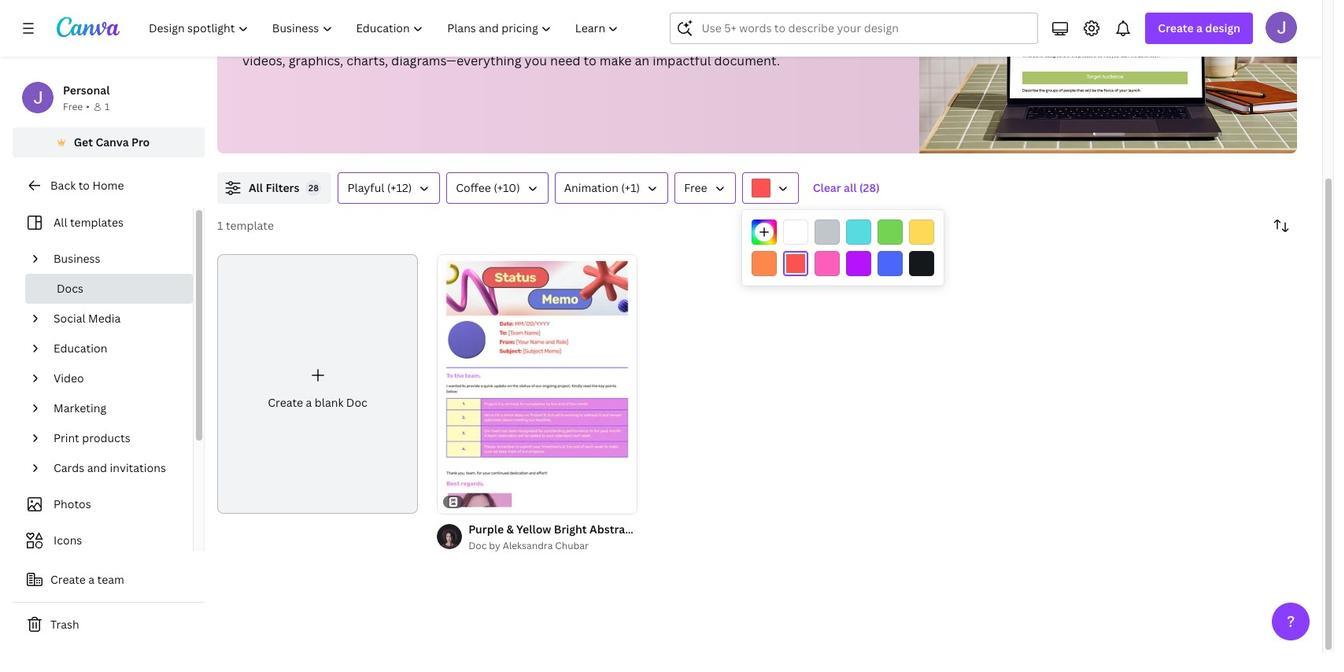 Task type: locate. For each thing, give the bounding box(es) containing it.
marketing link
[[47, 394, 183, 424]]

by
[[489, 539, 501, 553]]

free right the (+1) in the left top of the page
[[684, 180, 708, 195]]

28
[[309, 182, 319, 194]]

to right back
[[78, 178, 90, 193]]

cards and invitations link
[[47, 454, 183, 483]]

social media
[[54, 311, 121, 326]]

create left blank at the bottom left of the page
[[268, 395, 303, 410]]

None search field
[[670, 13, 1039, 44]]

free
[[63, 100, 83, 113], [684, 180, 708, 195]]

all templates
[[54, 215, 124, 230]]

personal
[[63, 83, 110, 98]]

#55dbe0 image
[[847, 220, 872, 245]]

#b612fb image
[[847, 251, 872, 276]]

0 vertical spatial 1
[[105, 100, 110, 113]]

2 horizontal spatial create
[[1159, 20, 1194, 35]]

0 horizontal spatial 1
[[105, 100, 110, 113]]

get
[[74, 135, 93, 150]]

a left design
[[1197, 20, 1203, 35]]

0 vertical spatial a
[[1197, 20, 1203, 35]]

1 horizontal spatial free
[[684, 180, 708, 195]]

1 vertical spatial create
[[268, 395, 303, 410]]

filters
[[266, 180, 300, 195]]

1 for 1 template
[[217, 218, 223, 233]]

&
[[507, 522, 514, 537]]

2 vertical spatial create
[[50, 572, 86, 587]]

#fd5ebb image
[[815, 251, 840, 276], [815, 251, 840, 276]]

0 horizontal spatial create
[[50, 572, 86, 587]]

templates up 'an'
[[629, 31, 690, 49]]

create a team button
[[13, 565, 205, 596]]

create down icons
[[50, 572, 86, 587]]

all filters
[[249, 180, 300, 195]]

charts,
[[347, 52, 388, 69]]

all left filters
[[249, 180, 263, 195]]

coffee (+10)
[[456, 180, 520, 195]]

create for create a team
[[50, 572, 86, 587]]

to
[[584, 52, 597, 69], [78, 178, 90, 193]]

yellow
[[517, 522, 552, 537]]

video link
[[47, 364, 183, 394]]

templates
[[629, 31, 690, 49], [70, 215, 124, 230]]

get canva pro button
[[13, 128, 205, 157]]

1 horizontal spatial to
[[584, 52, 597, 69]]

2 vertical spatial doc
[[469, 539, 487, 553]]

to inside "make beautiful visual documents with canva docs. design docs templates with photos, videos, graphics, charts, diagrams—everything you need to make an impactful document."
[[584, 52, 597, 69]]

1 vertical spatial a
[[306, 395, 312, 410]]

marketing
[[54, 401, 106, 416]]

canva inside button
[[96, 135, 129, 150]]

with up diagrams—everything
[[445, 31, 472, 49]]

free •
[[63, 100, 90, 113]]

0 horizontal spatial free
[[63, 100, 83, 113]]

1 vertical spatial canva
[[96, 135, 129, 150]]

an
[[635, 52, 650, 69]]

0 vertical spatial canva
[[475, 31, 512, 49]]

1 horizontal spatial create
[[268, 395, 303, 410]]

templates inside all templates link
[[70, 215, 124, 230]]

0 horizontal spatial all
[[54, 215, 67, 230]]

a left blank at the bottom left of the page
[[306, 395, 312, 410]]

impactful
[[653, 52, 711, 69]]

create a blank doc link
[[217, 254, 418, 514]]

0 vertical spatial create
[[1159, 20, 1194, 35]]

#c1c6cb image
[[815, 220, 840, 245], [815, 220, 840, 245]]

purple & yellow bright abstract modern status memo doc link
[[469, 521, 778, 539]]

doc
[[346, 395, 368, 410], [757, 522, 778, 537], [469, 539, 487, 553]]

canva left docs.
[[475, 31, 512, 49]]

clear all (28)
[[813, 180, 880, 195]]

0 vertical spatial to
[[584, 52, 597, 69]]

blank
[[315, 395, 344, 410]]

with up impactful
[[693, 31, 719, 49]]

chubar
[[555, 539, 589, 553]]

1
[[105, 100, 110, 113], [217, 218, 223, 233]]

2 vertical spatial a
[[88, 572, 95, 587]]

#fed958 image
[[910, 220, 935, 245], [910, 220, 935, 245]]

docs
[[597, 31, 626, 49]]

0 horizontal spatial canva
[[96, 135, 129, 150]]

1 horizontal spatial canva
[[475, 31, 512, 49]]

1 horizontal spatial doc
[[469, 539, 487, 553]]

coffee
[[456, 180, 491, 195]]

1 horizontal spatial with
[[693, 31, 719, 49]]

bright
[[554, 522, 587, 537]]

(+1)
[[622, 180, 640, 195]]

create inside dropdown button
[[1159, 20, 1194, 35]]

0 vertical spatial free
[[63, 100, 83, 113]]

1 horizontal spatial 1
[[217, 218, 223, 233]]

1 horizontal spatial a
[[306, 395, 312, 410]]

1 horizontal spatial all
[[249, 180, 263, 195]]

1 vertical spatial all
[[54, 215, 67, 230]]

jacob simon image
[[1266, 12, 1298, 43]]

#ffffff image
[[784, 220, 809, 245]]

free left "•"
[[63, 100, 83, 113]]

0 horizontal spatial templates
[[70, 215, 124, 230]]

business
[[54, 251, 100, 266]]

1 vertical spatial 1
[[217, 218, 223, 233]]

social media link
[[47, 304, 183, 334]]

create inside button
[[50, 572, 86, 587]]

#fd5152 image
[[752, 179, 771, 198]]

1 vertical spatial templates
[[70, 215, 124, 230]]

team
[[97, 572, 124, 587]]

#74d353 image
[[878, 220, 903, 245]]

1 vertical spatial doc
[[757, 522, 778, 537]]

a inside button
[[88, 572, 95, 587]]

videos,
[[243, 52, 286, 69]]

0 vertical spatial all
[[249, 180, 263, 195]]

beautiful
[[277, 31, 332, 49]]

a for blank
[[306, 395, 312, 410]]

2 horizontal spatial a
[[1197, 20, 1203, 35]]

0 horizontal spatial doc
[[346, 395, 368, 410]]

home
[[92, 178, 124, 193]]

create
[[1159, 20, 1194, 35], [268, 395, 303, 410], [50, 572, 86, 587]]

0 horizontal spatial a
[[88, 572, 95, 587]]

purple & yellow bright abstract modern status memo doc image
[[437, 254, 638, 514]]

#ffffff image
[[784, 220, 809, 245]]

a left team
[[88, 572, 95, 587]]

products
[[82, 431, 130, 446]]

0 horizontal spatial to
[[78, 178, 90, 193]]

#fd5152 image
[[784, 251, 809, 276], [784, 251, 809, 276]]

playful (+12)
[[348, 180, 412, 195]]

invitations
[[110, 461, 166, 476]]

all for all templates
[[54, 215, 67, 230]]

free for free
[[684, 180, 708, 195]]

#fe884c image
[[752, 251, 777, 276]]

to right 'need'
[[584, 52, 597, 69]]

1 left template on the top left of page
[[217, 218, 223, 233]]

1 horizontal spatial templates
[[629, 31, 690, 49]]

#55dbe0 image
[[847, 220, 872, 245]]

icons link
[[22, 526, 183, 556]]

create left design
[[1159, 20, 1194, 35]]

0 vertical spatial templates
[[629, 31, 690, 49]]

media
[[88, 311, 121, 326]]

photos link
[[22, 490, 183, 520]]

1 right "•"
[[105, 100, 110, 113]]

canva
[[475, 31, 512, 49], [96, 135, 129, 150]]

canva left pro
[[96, 135, 129, 150]]

canva inside "make beautiful visual documents with canva docs. design docs templates with photos, videos, graphics, charts, diagrams—everything you need to make an impactful document."
[[475, 31, 512, 49]]

#15181b image
[[910, 251, 935, 276], [910, 251, 935, 276]]

doc right memo
[[757, 522, 778, 537]]

doc left the by
[[469, 539, 487, 553]]

free inside button
[[684, 180, 708, 195]]

1 vertical spatial free
[[684, 180, 708, 195]]

with
[[445, 31, 472, 49], [693, 31, 719, 49]]

0 vertical spatial doc
[[346, 395, 368, 410]]

doc right blank at the bottom left of the page
[[346, 395, 368, 410]]

0 horizontal spatial with
[[445, 31, 472, 49]]

a inside dropdown button
[[1197, 20, 1203, 35]]

all
[[249, 180, 263, 195], [54, 215, 67, 230]]

free button
[[675, 172, 736, 204]]

a
[[1197, 20, 1203, 35], [306, 395, 312, 410], [88, 572, 95, 587]]

docs
[[57, 281, 83, 296]]

pro
[[131, 135, 150, 150]]

templates down back to home
[[70, 215, 124, 230]]

add a new color image
[[752, 220, 777, 245], [752, 220, 777, 245]]

all down back
[[54, 215, 67, 230]]

get canva pro
[[74, 135, 150, 150]]

purple
[[469, 522, 504, 537]]



Task type: describe. For each thing, give the bounding box(es) containing it.
clear all (28) button
[[805, 172, 888, 204]]

(28)
[[860, 180, 880, 195]]

need
[[550, 52, 581, 69]]

28 filter options selected element
[[306, 180, 322, 196]]

print products link
[[47, 424, 183, 454]]

#fd5152 image
[[752, 179, 771, 198]]

graphics,
[[289, 52, 344, 69]]

business link
[[47, 244, 183, 274]]

print
[[54, 431, 79, 446]]

#74d353 image
[[878, 220, 903, 245]]

animation (+1)
[[564, 180, 640, 195]]

playful
[[348, 180, 385, 195]]

education
[[54, 341, 107, 356]]

document.
[[714, 52, 780, 69]]

all
[[844, 180, 857, 195]]

cards and invitations
[[54, 461, 166, 476]]

make
[[600, 52, 632, 69]]

animation (+1) button
[[555, 172, 669, 204]]

top level navigation element
[[139, 13, 633, 44]]

back
[[50, 178, 76, 193]]

back to home
[[50, 178, 124, 193]]

Sort by button
[[1266, 210, 1298, 242]]

cards
[[54, 461, 84, 476]]

make
[[243, 31, 274, 49]]

status
[[683, 522, 718, 537]]

memo
[[720, 522, 754, 537]]

create a design button
[[1146, 13, 1254, 44]]

•
[[86, 100, 90, 113]]

modern
[[639, 522, 681, 537]]

animation
[[564, 180, 619, 195]]

purple & yellow bright abstract modern status memo doc doc by aleksandra chubar
[[469, 522, 778, 553]]

and
[[87, 461, 107, 476]]

2 horizontal spatial doc
[[757, 522, 778, 537]]

#4a66fb image
[[878, 251, 903, 276]]

#4a66fb image
[[878, 251, 903, 276]]

Search search field
[[702, 13, 1029, 43]]

docs.
[[515, 31, 549, 49]]

(+12)
[[387, 180, 412, 195]]

all for all filters
[[249, 180, 263, 195]]

design
[[552, 31, 594, 49]]

template
[[226, 218, 274, 233]]

a for design
[[1197, 20, 1203, 35]]

1 for 1
[[105, 100, 110, 113]]

icons
[[54, 533, 82, 548]]

create for create a blank doc
[[268, 395, 303, 410]]

templates inside "make beautiful visual documents with canva docs. design docs templates with photos, videos, graphics, charts, diagrams—everything you need to make an impactful document."
[[629, 31, 690, 49]]

you
[[525, 52, 547, 69]]

coffee (+10) button
[[447, 172, 549, 204]]

abstract
[[590, 522, 636, 537]]

create a design
[[1159, 20, 1241, 35]]

all templates link
[[22, 208, 183, 238]]

1 template
[[217, 218, 274, 233]]

make beautiful visual documents with canva docs. design docs templates with photos, videos, graphics, charts, diagrams—everything you need to make an impactful document.
[[243, 31, 780, 69]]

free for free •
[[63, 100, 83, 113]]

video
[[54, 371, 84, 386]]

1 with from the left
[[445, 31, 472, 49]]

diagrams—everything
[[391, 52, 522, 69]]

playful (+12) button
[[338, 172, 440, 204]]

photos
[[54, 497, 91, 512]]

(+10)
[[494, 180, 520, 195]]

education link
[[47, 334, 183, 364]]

aleksandra
[[503, 539, 553, 553]]

documents
[[374, 31, 442, 49]]

design
[[1206, 20, 1241, 35]]

#b612fb image
[[847, 251, 872, 276]]

trash link
[[13, 609, 205, 641]]

photos,
[[723, 31, 769, 49]]

create a team
[[50, 572, 124, 587]]

trash
[[50, 617, 79, 632]]

2 with from the left
[[693, 31, 719, 49]]

create for create a design
[[1159, 20, 1194, 35]]

back to home link
[[13, 170, 205, 202]]

doc by aleksandra chubar link
[[469, 539, 638, 554]]

1 vertical spatial to
[[78, 178, 90, 193]]

social
[[54, 311, 86, 326]]

create a blank doc element
[[217, 254, 418, 514]]

create a blank doc
[[268, 395, 368, 410]]

a for team
[[88, 572, 95, 587]]

#fe884c image
[[752, 251, 777, 276]]

print products
[[54, 431, 130, 446]]

clear
[[813, 180, 842, 195]]



Task type: vqa. For each thing, say whether or not it's contained in the screenshot.
the a
yes



